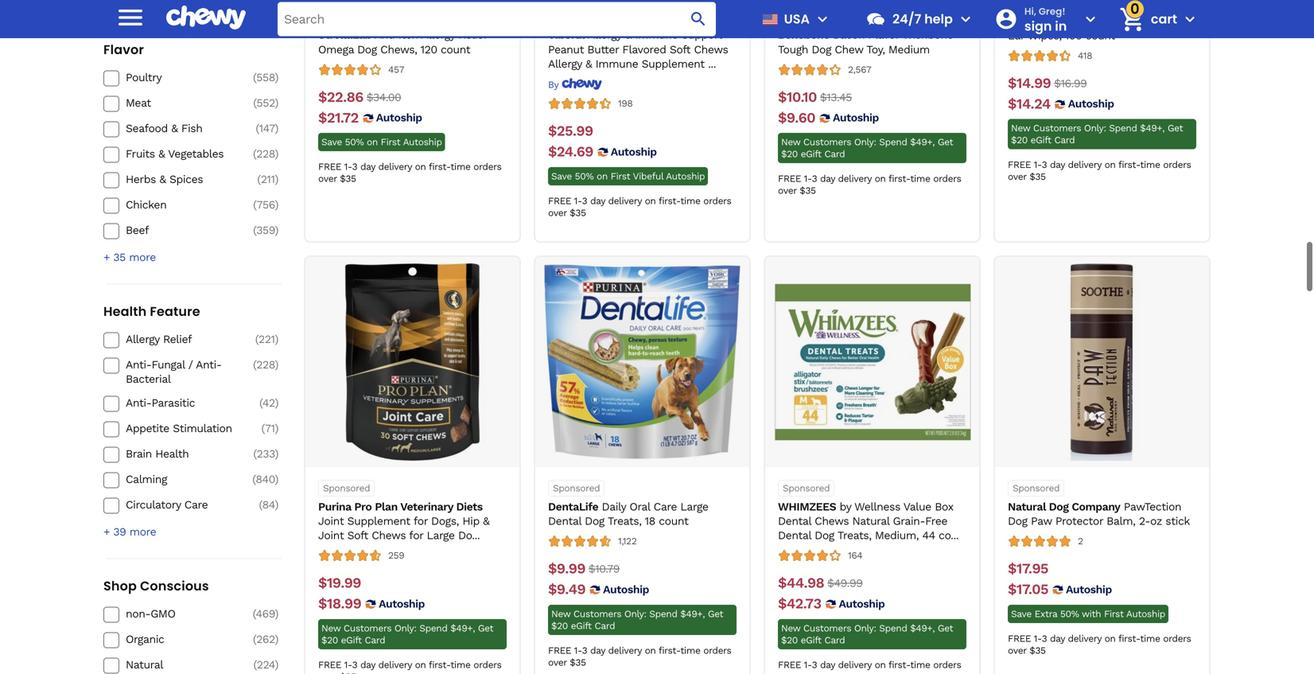 Task type: locate. For each thing, give the bounding box(es) containing it.
& right 'fruits'
[[158, 147, 165, 160]]

0 horizontal spatial available
[[426, 5, 472, 18]]

2 horizontal spatial natural
[[1008, 500, 1046, 513]]

soft inside allergy & immune support peanut butter flavored soft chews allergy & immune supplement ...
[[670, 43, 691, 56]]

( for meat
[[253, 96, 257, 109]]

0 horizontal spatial relief
[[163, 333, 192, 346]]

dog right eucalyptus
[[1170, 15, 1190, 28]]

1 ) from the top
[[275, 71, 279, 84]]

164
[[848, 550, 863, 561]]

15 ) from the top
[[275, 607, 279, 620]]

3 choices from the left
[[843, 5, 883, 18]]

choices up bacon
[[843, 5, 883, 18]]

7 ) from the top
[[275, 223, 279, 237]]

8 ) from the top
[[275, 333, 279, 346]]

only: for $9.99
[[625, 608, 647, 619]]

0 vertical spatial save
[[321, 137, 342, 148]]

more up butter
[[584, 5, 609, 18]]

large
[[681, 500, 709, 513], [427, 529, 455, 542]]

35
[[113, 250, 126, 264]]

dog inside aloe vera & eucalyptus dog ear wipes, 100 count
[[1170, 15, 1190, 28]]

day for $17.05
[[1050, 633, 1065, 644]]

0 vertical spatial +
[[103, 250, 110, 264]]

dog down "anti"
[[357, 43, 377, 56]]

1 vertical spatial for
[[409, 529, 423, 542]]

dog left paw
[[1008, 514, 1028, 527]]

& left fish
[[171, 122, 178, 135]]

50% down '$21.72' text field
[[345, 137, 364, 148]]

2 more choices available from the left
[[584, 5, 702, 18]]

1 sponsored from the left
[[323, 482, 370, 494]]

1 horizontal spatial vibeful
[[633, 171, 664, 182]]

) for poultry
[[275, 71, 279, 84]]

free down $42.73 text box at the bottom of page
[[778, 659, 801, 670]]

$9.99 $10.79
[[548, 560, 620, 577]]

new customers only: spend $49+, get $20 egift card down $18.99 text field
[[321, 623, 494, 646]]

3 down $9.60 text field
[[812, 173, 817, 184]]

md
[[1029, 15, 1046, 28]]

1 vertical spatial treats,
[[838, 529, 872, 542]]

14 ) from the top
[[275, 498, 279, 511]]

shop conscious
[[103, 577, 209, 595]]

more choices available for $22.86
[[354, 5, 472, 18]]

2 more from the top
[[129, 525, 156, 538]]

health up the allergy relief
[[103, 302, 147, 320]]

( for fruits & vegetables
[[253, 147, 256, 160]]

) for beef
[[275, 223, 279, 237]]

211
[[261, 173, 275, 186]]

) for appetite stimulation
[[275, 422, 279, 435]]

egift
[[1031, 135, 1052, 146], [801, 149, 822, 160], [571, 620, 592, 631], [341, 635, 362, 646], [801, 635, 822, 646]]

save for $21.72
[[321, 137, 342, 148]]

) down ( 840 ) at the left bottom of page
[[275, 498, 279, 511]]

beef link
[[126, 223, 239, 237]]

first-
[[1119, 159, 1141, 170], [429, 161, 451, 172], [889, 173, 911, 184], [659, 195, 681, 206], [1119, 633, 1141, 644], [659, 645, 681, 656], [429, 659, 451, 670], [889, 659, 911, 670]]

0 vertical spatial ( 228 )
[[253, 147, 279, 160]]

13 ) from the top
[[275, 473, 279, 486]]

2 vertical spatial chews
[[372, 529, 406, 542]]

) for chicken
[[275, 198, 279, 211]]

appetite stimulation link
[[126, 421, 239, 436]]

get for $10.10
[[938, 137, 954, 148]]

seafood
[[126, 122, 168, 135]]

choices up itch
[[383, 5, 423, 18]]

1 horizontal spatial available
[[656, 5, 702, 18]]

3 more choices available from the left
[[814, 5, 932, 18]]

supplement inside sponsored purina pro plan veterinary diets joint supplement for dogs, hip & joint soft chews for large do...
[[347, 514, 410, 527]]

6 ) from the top
[[275, 198, 279, 211]]

3 down $42.73 text box at the bottom of page
[[812, 659, 817, 670]]

) for fruits & vegetables
[[275, 147, 279, 160]]

0 horizontal spatial vibeful
[[548, 28, 585, 42]]

cart menu image
[[1181, 10, 1200, 29]]

+ for flavor
[[103, 250, 110, 264]]

sponsored up paw
[[1013, 482, 1060, 494]]

0 vertical spatial large
[[681, 500, 709, 513]]

anti-
[[126, 358, 152, 371], [196, 358, 222, 371], [126, 396, 152, 409]]

3 sponsored from the left
[[783, 482, 830, 494]]

1 horizontal spatial treats,
[[838, 529, 872, 542]]

2 joint from the top
[[318, 529, 344, 542]]

1 horizontal spatial soft
[[670, 43, 691, 56]]

1 available from the left
[[426, 5, 472, 18]]

grain-
[[893, 514, 926, 527]]

spend for $44.98
[[880, 623, 908, 634]]

$49+, for $9.99
[[681, 608, 705, 619]]

1 vertical spatial ( 228 )
[[253, 358, 279, 371]]

2 vertical spatial first
[[1105, 608, 1124, 619]]

egift down $18.99 text field
[[341, 635, 362, 646]]

0 horizontal spatial chews
[[372, 529, 406, 542]]

1 horizontal spatial more choices available
[[584, 5, 702, 18]]

) for anti-fungal / anti- bacterial
[[275, 358, 279, 371]]

circulatory care link
[[126, 498, 239, 512]]

1 horizontal spatial choices
[[613, 5, 653, 18]]

first- for $9.49
[[659, 645, 681, 656]]

natural link
[[126, 658, 239, 672]]

3 for $21.72
[[352, 161, 357, 172]]

natural up paw
[[1008, 500, 1046, 513]]

first- for $17.05
[[1119, 633, 1141, 644]]

autoship for $21.72
[[376, 111, 422, 124]]

1 vertical spatial 228
[[256, 358, 275, 371]]

circulatory
[[126, 498, 181, 511]]

care up the 18
[[654, 500, 677, 513]]

$9.60 text field
[[778, 109, 816, 127]]

10 ) from the top
[[275, 396, 279, 409]]

menu image
[[813, 10, 832, 29]]

+ left 35
[[103, 250, 110, 264]]

2 vertical spatial natural
[[126, 658, 163, 671]]

0 vertical spatial supplement
[[642, 57, 705, 70]]

3 more from the left
[[814, 5, 839, 18]]

( 221 )
[[255, 333, 279, 346]]

day for $9.60
[[820, 173, 835, 184]]

free 1-3 day delivery on first-time orders over $35 for $18.99
[[318, 659, 502, 674]]

poultry
[[126, 71, 162, 84]]

2 vertical spatial count
[[659, 514, 689, 527]]

( 224 )
[[253, 658, 279, 671]]

0 horizontal spatial large
[[427, 529, 455, 542]]

by link
[[548, 78, 602, 91]]

228 down 147 on the left top of page
[[256, 147, 275, 160]]

) up ( 262 ) at the bottom left of page
[[275, 607, 279, 620]]

dental inside daily oral care large dental dog treats, 18 count
[[548, 514, 582, 527]]

) for natural
[[275, 658, 279, 671]]

1 horizontal spatial large
[[681, 500, 709, 513]]

) down ( 552 )
[[275, 122, 279, 135]]

( 228 ) down 221
[[253, 358, 279, 371]]

1 horizontal spatial supplement
[[642, 57, 705, 70]]

2 sponsored from the left
[[553, 482, 600, 494]]

$35 down "$14.24" text field
[[1030, 171, 1046, 182]]

dog inside by wellness value box dental chews natural grain-free dental dog treats, medium, 44 co...
[[815, 529, 835, 542]]

appetite stimulation
[[126, 422, 232, 435]]

1 vertical spatial more
[[129, 525, 156, 538]]

new customers only: spend $49+, get $20 egift card for $44.98
[[781, 623, 954, 646]]

2 + from the top
[[103, 525, 110, 538]]

allergy & immune support peanut butter flavored soft chews allergy & immune supplement ...
[[548, 28, 729, 70]]

) for herbs & spices
[[275, 173, 279, 186]]

flavor inside the bacon flavor wishbone tough dog chew toy, medium
[[869, 28, 900, 42]]

1 vertical spatial joint
[[318, 529, 344, 542]]

1 horizontal spatial relief
[[459, 28, 487, 42]]

0 horizontal spatial more
[[354, 5, 379, 18]]

0 vertical spatial soft
[[670, 43, 691, 56]]

0 horizontal spatial count
[[441, 43, 470, 56]]

new customers only: spend $49+, get $20 egift card down "$13.45" text field
[[781, 137, 954, 160]]

+ 39 more
[[103, 525, 156, 538]]

over down "$14.24" text field
[[1008, 171, 1027, 182]]

delivery
[[1068, 159, 1102, 170], [378, 161, 412, 172], [838, 173, 872, 184], [608, 195, 642, 206], [1068, 633, 1102, 644], [608, 645, 642, 656], [378, 659, 412, 670], [838, 659, 872, 670]]

) for non-gmo
[[275, 607, 279, 620]]

0 horizontal spatial treats,
[[608, 514, 642, 527]]

treats, inside daily oral care large dental dog treats, 18 count
[[608, 514, 642, 527]]

$35
[[1030, 171, 1046, 182], [340, 173, 356, 184], [800, 185, 816, 196], [570, 207, 586, 218], [1030, 645, 1046, 656], [570, 657, 586, 668], [340, 671, 356, 674]]

1 228 from the top
[[256, 147, 275, 160]]

treats, down daily
[[608, 514, 642, 527]]

new for $44.98
[[781, 623, 801, 634]]

$35 down extra
[[1030, 645, 1046, 656]]

2 ) from the top
[[275, 96, 279, 109]]

box
[[935, 500, 954, 513]]

1 horizontal spatial 50%
[[575, 171, 594, 182]]

spend for $10.10
[[880, 137, 908, 148]]

sponsored up dentalife
[[553, 482, 600, 494]]

flavor
[[869, 28, 900, 42], [103, 40, 144, 58]]

0 horizontal spatial choices
[[383, 5, 423, 18]]

care inside daily oral care large dental dog treats, 18 count
[[654, 500, 677, 513]]

) up ( 42 )
[[275, 333, 279, 346]]

2 horizontal spatial more choices available
[[814, 5, 932, 18]]

1 more choices available from the left
[[354, 5, 472, 18]]

0 vertical spatial immune
[[635, 28, 678, 42]]

customers for $10.10
[[804, 137, 852, 148]]

) for allergy relief
[[275, 333, 279, 346]]

) up ( 552 )
[[275, 71, 279, 84]]

$14.24
[[1008, 95, 1051, 112]]

save for $17.05
[[1011, 608, 1032, 619]]

$20 down $9.49 text box
[[551, 620, 568, 631]]

free 1-3 day delivery on first-time orders
[[778, 659, 962, 670]]

1 horizontal spatial first
[[611, 171, 631, 182]]

sponsored
[[323, 482, 370, 494], [553, 482, 600, 494], [783, 482, 830, 494], [1013, 482, 1060, 494]]

) up 71 at bottom left
[[275, 396, 279, 409]]

relief right itch
[[459, 28, 487, 42]]

0 vertical spatial count
[[1086, 29, 1116, 42]]

orders for $9.49
[[704, 645, 732, 656]]

228 for fruits & vegetables
[[256, 147, 275, 160]]

(
[[253, 71, 256, 84], [253, 96, 257, 109], [256, 122, 259, 135], [253, 147, 256, 160], [257, 173, 261, 186], [253, 198, 257, 211], [253, 223, 256, 237], [255, 333, 259, 346], [253, 358, 256, 371], [259, 396, 262, 409], [261, 422, 265, 435], [253, 447, 257, 460], [252, 473, 256, 486], [259, 498, 262, 511], [253, 607, 256, 620], [253, 633, 256, 646], [253, 658, 257, 671]]

calming
[[126, 473, 167, 486]]

soft down the pro on the left bottom of page
[[347, 529, 368, 542]]

fruits
[[126, 147, 155, 160]]

$42.73 text field
[[778, 595, 822, 613]]

1 horizontal spatial care
[[654, 500, 677, 513]]

purina
[[318, 500, 351, 513]]

2
[[1078, 535, 1084, 547]]

meat link
[[126, 96, 239, 110]]

$35 for $9.60
[[800, 185, 816, 196]]

$44.98
[[778, 575, 825, 591]]

chews up ...
[[694, 43, 729, 56]]

3 ) from the top
[[275, 122, 279, 135]]

3 for $18.99
[[352, 659, 357, 670]]

( 147 )
[[256, 122, 279, 135]]

2 vertical spatial save
[[1011, 608, 1032, 619]]

2 horizontal spatial more
[[814, 5, 839, 18]]

more for flavor
[[129, 250, 156, 264]]

more choices available up the bacon flavor wishbone tough dog chew toy, medium in the top right of the page
[[814, 5, 932, 18]]

whimzees by wellness value box dental chews natural grain-free dental dog treats, medium, 44 count image
[[774, 263, 971, 461]]

1 vertical spatial chews
[[815, 514, 849, 527]]

free 1-3 day delivery on first-time orders over $35 for $21.72
[[318, 161, 502, 184]]

over for $9.49
[[548, 657, 567, 668]]

care
[[184, 498, 208, 511], [654, 500, 677, 513]]

relief up fungal
[[163, 333, 192, 346]]

4 sponsored from the left
[[1013, 482, 1060, 494]]

1 horizontal spatial chews
[[694, 43, 729, 56]]

help
[[925, 10, 953, 28]]

9 ) from the top
[[275, 358, 279, 371]]

& right vera
[[1100, 15, 1107, 28]]

0 horizontal spatial natural
[[126, 658, 163, 671]]

over for $21.72
[[318, 173, 337, 184]]

free down $24.69 text box
[[548, 195, 572, 206]]

50% left with at the right of page
[[1061, 608, 1079, 619]]

3 for $9.60
[[812, 173, 817, 184]]

1- down $24.69 text box
[[574, 195, 582, 206]]

get for $9.99
[[708, 608, 724, 619]]

4 ) from the top
[[275, 147, 279, 160]]

available up wishbone
[[886, 5, 932, 18]]

1 horizontal spatial flavor
[[869, 28, 900, 42]]

save down '$21.72' text field
[[321, 137, 342, 148]]

care inside circulatory care link
[[184, 498, 208, 511]]

free down $17.05 text box
[[1008, 633, 1031, 644]]

anti itch allergy relief omega dog chews, 120 count
[[318, 28, 487, 56]]

card for $10.10
[[825, 149, 845, 160]]

0 horizontal spatial save
[[321, 137, 342, 148]]

over down $9.49 text box
[[548, 657, 567, 668]]

2 horizontal spatial count
[[1086, 29, 1116, 42]]

( for chicken
[[253, 198, 257, 211]]

2 horizontal spatial save
[[1011, 608, 1032, 619]]

1 ( 228 ) from the top
[[253, 147, 279, 160]]

free 1-3 day delivery on first-time orders over $35 for $17.05
[[1008, 633, 1192, 656]]

more right usa
[[814, 5, 839, 18]]

) up ( 84 )
[[275, 473, 279, 486]]

( for organic
[[253, 633, 256, 646]]

vera
[[1074, 15, 1097, 28]]

1 vertical spatial +
[[103, 525, 110, 538]]

customers
[[1034, 123, 1082, 134], [804, 137, 852, 148], [574, 608, 622, 619], [344, 623, 392, 634], [804, 623, 852, 634]]

immune up flavored
[[635, 28, 678, 42]]

2 horizontal spatial 50%
[[1061, 608, 1079, 619]]

large down dogs,
[[427, 529, 455, 542]]

1 vertical spatial large
[[427, 529, 455, 542]]

1 vertical spatial health
[[155, 447, 189, 460]]

0 vertical spatial natural
[[1008, 500, 1046, 513]]

Search text field
[[278, 2, 716, 36]]

gmo
[[151, 607, 175, 620]]

oz
[[1151, 514, 1163, 527]]

care down calming link
[[184, 498, 208, 511]]

time for $42.73
[[911, 659, 931, 670]]

2 vertical spatial 50%
[[1061, 608, 1079, 619]]

5 ) from the top
[[275, 173, 279, 186]]

0 horizontal spatial supplement
[[347, 514, 410, 527]]

more choices available for $10.10
[[814, 5, 932, 18]]

) for organic
[[275, 633, 279, 646]]

new customers only: spend $49+, get $20 egift card down $10.79 text box
[[551, 608, 724, 631]]

usa button
[[756, 0, 832, 38]]

1 horizontal spatial count
[[659, 514, 689, 527]]

chewy image
[[562, 78, 602, 90]]

) up ( 211 ) on the left
[[275, 147, 279, 160]]

) up 756
[[275, 173, 279, 186]]

2-
[[1139, 514, 1151, 527]]

large right the "oral" on the bottom left of the page
[[681, 500, 709, 513]]

free down '$21.72' text field
[[318, 161, 342, 172]]

chews down by
[[815, 514, 849, 527]]

( 558 )
[[253, 71, 279, 84]]

more for $10.10
[[814, 5, 839, 18]]

$13.45
[[820, 91, 852, 104]]

( 228 )
[[253, 147, 279, 160], [253, 358, 279, 371]]

3 down $18.99 text field
[[352, 659, 357, 670]]

$25.99 text field
[[548, 122, 593, 140]]

free down $18.99 text field
[[318, 659, 342, 670]]

$44.98 text field
[[778, 575, 825, 592]]

dental for $9.99
[[548, 514, 582, 527]]

3 available from the left
[[886, 5, 932, 18]]

1 more from the left
[[354, 5, 379, 18]]

for
[[414, 514, 428, 527], [409, 529, 423, 542]]

save
[[321, 137, 342, 148], [551, 171, 572, 182], [1011, 608, 1032, 619]]

2 horizontal spatial chews
[[815, 514, 849, 527]]

16 ) from the top
[[275, 633, 279, 646]]

customers down $42.73 text box at the bottom of page
[[804, 623, 852, 634]]

ear
[[1008, 29, 1025, 42]]

1 vertical spatial natural
[[853, 514, 890, 527]]

natural down wellness
[[853, 514, 890, 527]]

medium,
[[875, 529, 919, 542]]

$49+, for $44.98
[[911, 623, 935, 634]]

free for $18.99
[[318, 659, 342, 670]]

( for poultry
[[253, 71, 256, 84]]

17 ) from the top
[[275, 658, 279, 671]]

$10.10 $13.45
[[778, 89, 852, 105]]

0 vertical spatial more
[[129, 250, 156, 264]]

) up ( 224 )
[[275, 633, 279, 646]]

submit search image
[[689, 10, 708, 29]]

$35 down save 50% on first autoship
[[340, 173, 356, 184]]

free 1-3 day delivery on first-time orders over $35 for $9.60
[[778, 173, 962, 196]]

( for non-gmo
[[253, 607, 256, 620]]

1 horizontal spatial save
[[551, 171, 572, 182]]

0 horizontal spatial soft
[[347, 529, 368, 542]]

0 vertical spatial 228
[[256, 147, 275, 160]]

1 choices from the left
[[383, 5, 423, 18]]

dog inside the anti itch allergy relief omega dog chews, 120 count
[[357, 43, 377, 56]]

hi, greg! sign in
[[1025, 5, 1067, 35]]

3 for $17.05
[[1042, 633, 1047, 644]]

pawtection dog paw protector balm, 2-oz stick
[[1008, 500, 1190, 527]]

0 horizontal spatial 50%
[[345, 137, 364, 148]]

1 vertical spatial soft
[[347, 529, 368, 542]]

sponsored for $17.05
[[1013, 482, 1060, 494]]

50% down $24.69 text box
[[575, 171, 594, 182]]

more
[[354, 5, 379, 18], [584, 5, 609, 18], [814, 5, 839, 18]]

228 down 221
[[256, 358, 275, 371]]

0 vertical spatial chews
[[694, 43, 729, 56]]

egift down $9.49 text box
[[571, 620, 592, 631]]

50% for save 50% on first autoship
[[345, 137, 364, 148]]

$35 down $9.49 text box
[[570, 657, 586, 668]]

count inside daily oral care large dental dog treats, 18 count
[[659, 514, 689, 527]]

seafood & fish link
[[126, 121, 239, 136]]

purina pro plan veterinary diets joint supplement for dogs, hip & joint soft chews for large dogs, 30 count image
[[314, 263, 511, 461]]

1 horizontal spatial natural
[[853, 514, 890, 527]]

more up "anti"
[[354, 5, 379, 18]]

dog down whimzees on the bottom right of the page
[[815, 529, 835, 542]]

1 horizontal spatial more
[[584, 5, 609, 18]]

immune down butter
[[596, 57, 638, 70]]

vegetables
[[168, 147, 224, 160]]

1 vertical spatial count
[[441, 43, 470, 56]]

natural down organic
[[126, 658, 163, 671]]

0 vertical spatial health
[[103, 302, 147, 320]]

0 vertical spatial relief
[[459, 28, 487, 42]]

time for $18.99
[[451, 659, 471, 670]]

count inside aloe vera & eucalyptus dog ear wipes, 100 count
[[1086, 29, 1116, 42]]

customers down $9.60 text field
[[804, 137, 852, 148]]

new for $10.10
[[781, 137, 801, 148]]

more right 35
[[129, 250, 156, 264]]

treats, inside by wellness value box dental chews natural grain-free dental dog treats, medium, 44 co...
[[838, 529, 872, 542]]

2 228 from the top
[[256, 358, 275, 371]]

spices
[[170, 173, 203, 186]]

new down "$14.24" text field
[[1011, 123, 1031, 134]]

1- down $9.49 text box
[[574, 645, 582, 656]]

natural dog company
[[1008, 500, 1121, 513]]

count inside the anti itch allergy relief omega dog chews, 120 count
[[441, 43, 470, 56]]

customers for $9.99
[[574, 608, 622, 619]]

0 horizontal spatial care
[[184, 498, 208, 511]]

( 840 )
[[252, 473, 279, 486]]

available up '120'
[[426, 5, 472, 18]]

large inside daily oral care large dental dog treats, 18 count
[[681, 500, 709, 513]]

$20 down "$14.24" text field
[[1011, 135, 1028, 146]]

save 50% on first autoship
[[321, 137, 442, 148]]

available for $22.86
[[426, 5, 472, 18]]

by
[[548, 79, 559, 90]]

2 horizontal spatial choices
[[843, 5, 883, 18]]

pro
[[354, 500, 372, 513]]

delivery for $9.49
[[608, 645, 642, 656]]

$34.00 text field
[[367, 89, 401, 106]]

dog up paw
[[1049, 500, 1069, 513]]

0 horizontal spatial more choices available
[[354, 5, 472, 18]]

orders for $9.60
[[934, 173, 962, 184]]

anti- for fungal
[[126, 358, 152, 371]]

save 50% on first vibeful autoship
[[551, 171, 705, 182]]

first for autoship
[[381, 137, 401, 148]]

$20 down $42.73 text box at the bottom of page
[[781, 635, 798, 646]]

more choices available
[[354, 5, 472, 18], [584, 5, 702, 18], [814, 5, 932, 18]]

11 ) from the top
[[275, 422, 279, 435]]

count for $9.99
[[659, 514, 689, 527]]

natural
[[1008, 500, 1046, 513], [853, 514, 890, 527], [126, 658, 163, 671]]

supplement down plan at bottom
[[347, 514, 410, 527]]

dog inside daily oral care large dental dog treats, 18 count
[[585, 514, 605, 527]]

chews,
[[381, 43, 417, 56]]

1 + from the top
[[103, 250, 110, 264]]

12 ) from the top
[[275, 447, 279, 460]]

first- for $21.72
[[429, 161, 451, 172]]

1 vertical spatial first
[[611, 171, 631, 182]]

more right 39
[[129, 525, 156, 538]]

over right ( 224 )
[[318, 671, 337, 674]]

herbs
[[126, 173, 156, 186]]

$14.99 text field
[[1008, 75, 1051, 92]]

$17.05 text field
[[1008, 581, 1049, 598]]

1 vertical spatial 50%
[[575, 171, 594, 182]]

soft down "support"
[[670, 43, 691, 56]]

0 horizontal spatial first
[[381, 137, 401, 148]]

1- down extra
[[1034, 633, 1042, 644]]

0 vertical spatial first
[[381, 137, 401, 148]]

$14.99 $16.99
[[1008, 75, 1087, 91]]

0 vertical spatial 50%
[[345, 137, 364, 148]]

egift down $9.60 text field
[[801, 149, 822, 160]]

1 vertical spatial relief
[[163, 333, 192, 346]]

sponsored up whimzees on the bottom right of the page
[[783, 482, 830, 494]]

fungal
[[152, 358, 185, 371]]

2 ( 228 ) from the top
[[253, 358, 279, 371]]

$16.99
[[1055, 77, 1087, 90]]

natural for natural dog company
[[1008, 500, 1046, 513]]

)
[[275, 71, 279, 84], [275, 96, 279, 109], [275, 122, 279, 135], [275, 147, 279, 160], [275, 173, 279, 186], [275, 198, 279, 211], [275, 223, 279, 237], [275, 333, 279, 346], [275, 358, 279, 371], [275, 396, 279, 409], [275, 422, 279, 435], [275, 447, 279, 460], [275, 473, 279, 486], [275, 498, 279, 511], [275, 607, 279, 620], [275, 633, 279, 646], [275, 658, 279, 671]]

autoship for $9.49
[[603, 583, 649, 596]]

1 more from the top
[[129, 250, 156, 264]]

) down ( 42 )
[[275, 422, 279, 435]]

0 vertical spatial treats,
[[608, 514, 642, 527]]

1 vertical spatial supplement
[[347, 514, 410, 527]]

0 vertical spatial joint
[[318, 514, 344, 527]]

1- down $9.60 text field
[[804, 173, 812, 184]]

( 228 ) for anti-fungal / anti- bacterial
[[253, 358, 279, 371]]

2 horizontal spatial available
[[886, 5, 932, 18]]

free down $9.60 text field
[[778, 173, 801, 184]]

756
[[257, 198, 275, 211]]

available
[[426, 5, 472, 18], [656, 5, 702, 18], [886, 5, 932, 18]]



Task type: vqa. For each thing, say whether or not it's contained in the screenshot.
two
no



Task type: describe. For each thing, give the bounding box(es) containing it.
autoship for $24.69
[[611, 145, 657, 158]]

2,567
[[848, 64, 872, 75]]

$24.69 text field
[[548, 143, 593, 161]]

84
[[262, 498, 275, 511]]

$13.45 text field
[[820, 89, 852, 106]]

delivery for $42.73
[[838, 659, 872, 670]]

chews inside sponsored purina pro plan veterinary diets joint supplement for dogs, hip & joint soft chews for large do...
[[372, 529, 406, 542]]

free for $42.73
[[778, 659, 801, 670]]

( for seafood & fish
[[256, 122, 259, 135]]

get for $44.98
[[938, 623, 954, 634]]

wipes,
[[1028, 29, 1062, 42]]

$35 down $24.69 text box
[[570, 207, 586, 218]]

free down "$14.24" text field
[[1008, 159, 1031, 170]]

new down $18.99 text field
[[321, 623, 341, 634]]

3 down "$14.24" text field
[[1042, 159, 1047, 170]]

account menu image
[[1081, 10, 1100, 29]]

chews inside allergy & immune support peanut butter flavored soft chews allergy & immune supplement ...
[[694, 43, 729, 56]]

& inside aloe vera & eucalyptus dog ear wipes, 100 count
[[1100, 15, 1107, 28]]

autoship for $42.73
[[839, 597, 885, 610]]

plan
[[375, 500, 398, 513]]

time for $21.72
[[451, 161, 471, 172]]

$20 for $9.99
[[551, 620, 568, 631]]

2 available from the left
[[656, 5, 702, 18]]

stimulation
[[173, 422, 232, 435]]

$18.99
[[318, 595, 361, 612]]

calming link
[[126, 472, 239, 487]]

egift for $9.99
[[571, 620, 592, 631]]

( for allergy relief
[[255, 333, 259, 346]]

daily
[[602, 500, 626, 513]]

2 choices from the left
[[613, 5, 653, 18]]

egift down "$14.24" text field
[[1031, 135, 1052, 146]]

558
[[256, 71, 275, 84]]

appetite
[[126, 422, 169, 435]]

customers down $18.99 text field
[[344, 623, 392, 634]]

39
[[113, 525, 126, 538]]

seafood & fish
[[126, 122, 203, 135]]

items image
[[1118, 5, 1146, 33]]

dog inside the bacon flavor wishbone tough dog chew toy, medium
[[812, 43, 832, 56]]

$49.99
[[828, 576, 863, 590]]

aloe vera & eucalyptus dog ear wipes, 100 count
[[1008, 15, 1190, 42]]

butter
[[588, 43, 619, 56]]

omega
[[318, 43, 354, 56]]

0 vertical spatial vibeful
[[548, 28, 585, 42]]

allergy up butter
[[588, 28, 622, 42]]

sponsored purina pro plan veterinary diets joint supplement for dogs, hip & joint soft chews for large do...
[[318, 482, 490, 542]]

organic
[[126, 633, 164, 646]]

0 vertical spatial for
[[414, 514, 428, 527]]

support
[[682, 28, 723, 42]]

time for $9.49
[[681, 645, 701, 656]]

chicken
[[126, 198, 167, 211]]

cart link
[[1113, 0, 1178, 38]]

relief inside the anti itch allergy relief omega dog chews, 120 count
[[459, 28, 487, 42]]

natural inside by wellness value box dental chews natural grain-free dental dog treats, medium, 44 co...
[[853, 514, 890, 527]]

bacon flavor wishbone tough dog chew toy, medium
[[778, 28, 954, 56]]

$35 for $17.05
[[1030, 645, 1046, 656]]

dog inside pawtection dog paw protector balm, 2-oz stick
[[1008, 514, 1028, 527]]

allergy relief link
[[126, 332, 239, 346]]

large inside sponsored purina pro plan veterinary diets joint supplement for dogs, hip & joint soft chews for large do...
[[427, 529, 455, 542]]

147
[[259, 122, 275, 135]]

$17.05
[[1008, 581, 1049, 598]]

pet
[[1008, 15, 1025, 28]]

over down $24.69 text box
[[548, 207, 567, 218]]

time for $9.60
[[911, 173, 931, 184]]

orders for $21.72
[[474, 161, 502, 172]]

0 horizontal spatial flavor
[[103, 40, 144, 58]]

free for $9.49
[[548, 645, 572, 656]]

first- for $9.60
[[889, 173, 911, 184]]

840
[[256, 473, 275, 486]]

& inside sponsored purina pro plan veterinary diets joint supplement for dogs, hip & joint soft chews for large do...
[[483, 514, 490, 527]]

dental for $44.98
[[778, 514, 812, 527]]

over for $9.60
[[778, 185, 797, 196]]

count for $22.86
[[441, 43, 470, 56]]

menu image
[[115, 1, 146, 33]]

Product search field
[[278, 2, 716, 36]]

( for anti-fungal / anti- bacterial
[[253, 358, 256, 371]]

1- for $18.99
[[344, 659, 352, 670]]

120
[[421, 43, 437, 56]]

chews inside by wellness value box dental chews natural grain-free dental dog treats, medium, 44 co...
[[815, 514, 849, 527]]

first for vibeful
[[611, 171, 631, 182]]

balm,
[[1107, 514, 1136, 527]]

chewy support image
[[866, 9, 886, 29]]

& right herbs
[[159, 173, 166, 186]]

spend for $9.99
[[650, 608, 678, 619]]

customers down "$14.24" text field
[[1034, 123, 1082, 134]]

$35 for $9.49
[[570, 657, 586, 668]]

anti- for parasitic
[[126, 396, 152, 409]]

allergy down peanut
[[548, 57, 582, 70]]

delivery for $17.05
[[1068, 633, 1102, 644]]

1 vertical spatial immune
[[596, 57, 638, 70]]

toy,
[[867, 43, 885, 56]]

$18.99 text field
[[318, 595, 361, 613]]

$19.99 text field
[[318, 575, 361, 592]]

$49.99 text field
[[828, 575, 863, 592]]

new customers only: spend $49+, get $20 egift card down $16.99 text field
[[1011, 123, 1184, 146]]

$35 for $18.99
[[340, 671, 356, 674]]

$22.86
[[318, 89, 363, 105]]

anti-fungal / anti- bacterial link
[[126, 358, 239, 386]]

whimzees
[[778, 500, 836, 513]]

chewy home image
[[166, 0, 246, 35]]

company
[[1072, 500, 1121, 513]]

$14.99
[[1008, 75, 1051, 91]]

$22.86 text field
[[318, 89, 363, 106]]

552
[[257, 96, 275, 109]]

help menu image
[[956, 10, 976, 29]]

paw
[[1031, 514, 1052, 527]]

$17.95 text field
[[1008, 560, 1049, 578]]

1 vertical spatial save
[[551, 171, 572, 182]]

co...
[[939, 529, 959, 542]]

pet md
[[1008, 15, 1046, 28]]

3 down save 50% on first vibeful autoship at the top of page
[[582, 195, 587, 206]]

1- down "$14.24" text field
[[1034, 159, 1042, 170]]

new customers only: spend $49+, get $20 egift card for $9.99
[[551, 608, 724, 631]]

shop
[[103, 577, 137, 595]]

$9.49 text field
[[548, 581, 586, 598]]

natural for natural link
[[126, 658, 163, 671]]

orders for $18.99
[[474, 659, 502, 670]]

$42.73
[[778, 595, 822, 612]]

sponsored for $42.73
[[783, 482, 830, 494]]

non-
[[126, 607, 151, 620]]

free for $17.05
[[1008, 633, 1031, 644]]

feature
[[150, 302, 200, 320]]

brain health
[[126, 447, 189, 460]]

anti
[[375, 28, 395, 42]]

44
[[923, 529, 936, 542]]

( 552 )
[[253, 96, 279, 109]]

1- for $9.60
[[804, 173, 812, 184]]

more for health feature
[[129, 525, 156, 538]]

bacon
[[833, 28, 865, 42]]

1 joint from the top
[[318, 514, 344, 527]]

allergy down health feature on the left of the page
[[126, 333, 160, 346]]

sponsored inside sponsored purina pro plan veterinary diets joint supplement for dogs, hip & joint soft chews for large do...
[[323, 482, 370, 494]]

& up flavored
[[625, 28, 632, 42]]

bacterial
[[126, 372, 171, 385]]

over for $18.99
[[318, 671, 337, 674]]

& down butter
[[586, 57, 592, 70]]

autoship for $17.05
[[1066, 583, 1112, 596]]

fruits & vegetables
[[126, 147, 224, 160]]

3 for $42.73
[[812, 659, 817, 670]]

1 vertical spatial vibeful
[[633, 171, 664, 182]]

) for calming
[[275, 473, 279, 486]]

wishbone
[[903, 28, 954, 42]]

diets
[[456, 500, 483, 513]]

chicken link
[[126, 198, 239, 212]]

50% for save 50% on first vibeful autoship
[[575, 171, 594, 182]]

sponsored for $9.49
[[553, 482, 600, 494]]

choices for $22.86
[[383, 5, 423, 18]]

first- for $18.99
[[429, 659, 451, 670]]

delivery for $21.72
[[378, 161, 412, 172]]

card for $9.99
[[595, 620, 615, 631]]

autoship for $14.24
[[1069, 97, 1115, 110]]

egift for $44.98
[[801, 635, 822, 646]]

262
[[256, 633, 275, 646]]

orders for $42.73
[[934, 659, 962, 670]]

delivery for $18.99
[[378, 659, 412, 670]]

anti-parasitic link
[[126, 396, 239, 410]]

2 horizontal spatial first
[[1105, 608, 1124, 619]]

with
[[1082, 608, 1102, 619]]

359
[[256, 223, 275, 237]]

autoship for $9.60
[[833, 111, 879, 124]]

$10.79
[[589, 562, 620, 575]]

conscious
[[140, 577, 209, 595]]

health feature
[[103, 302, 200, 320]]

customers for $44.98
[[804, 623, 852, 634]]

( for calming
[[252, 473, 256, 486]]

71
[[265, 422, 275, 435]]

$14.24 text field
[[1008, 95, 1051, 113]]

daily oral care large dental dog treats, 18 count
[[548, 500, 709, 527]]

only: for $44.98
[[855, 623, 877, 634]]

autoship for $18.99
[[379, 597, 425, 610]]

time for $17.05
[[1141, 633, 1161, 644]]

$21.72
[[318, 109, 359, 126]]

dentalife daily oral care large dental dog treats, 18 count image
[[544, 263, 741, 461]]

anti- right '/'
[[196, 358, 222, 371]]

+ for health feature
[[103, 525, 110, 538]]

allergy inside the anti itch allergy relief omega dog chews, 120 count
[[421, 28, 455, 42]]

$22.86 $34.00
[[318, 89, 401, 105]]

usa
[[784, 10, 810, 28]]

$16.99 text field
[[1055, 75, 1087, 92]]

more for $22.86
[[354, 5, 379, 18]]

day for $42.73
[[820, 659, 835, 670]]

$9.99 text field
[[548, 560, 586, 578]]

poultry link
[[126, 70, 239, 85]]

457
[[388, 64, 404, 75]]

( 42 )
[[259, 396, 279, 409]]

day for $21.72
[[360, 161, 375, 172]]

eucalyptus
[[1110, 15, 1166, 28]]

$21.72 text field
[[318, 109, 359, 127]]

( 756 )
[[253, 198, 279, 211]]

chew
[[835, 43, 864, 56]]

$10.79 text field
[[589, 560, 620, 578]]

( for circulatory care
[[259, 498, 262, 511]]

circulatory care
[[126, 498, 208, 511]]

) for circulatory care
[[275, 498, 279, 511]]

( for brain health
[[253, 447, 257, 460]]

2 more from the left
[[584, 5, 609, 18]]

greg!
[[1039, 5, 1066, 18]]

soft inside sponsored purina pro plan veterinary diets joint supplement for dogs, hip & joint soft chews for large do...
[[347, 529, 368, 542]]

new for $9.99
[[551, 608, 571, 619]]

1 horizontal spatial health
[[155, 447, 189, 460]]

peanut
[[548, 43, 584, 56]]

only: for $10.10
[[855, 137, 877, 148]]

supplement inside allergy & immune support peanut butter flavored soft chews allergy & immune supplement ...
[[642, 57, 705, 70]]

( 84 )
[[259, 498, 279, 511]]

anti-parasitic
[[126, 396, 195, 409]]

1- for $21.72
[[344, 161, 352, 172]]

0 horizontal spatial health
[[103, 302, 147, 320]]

oral
[[630, 500, 650, 513]]

) for meat
[[275, 96, 279, 109]]

pawtection
[[1124, 500, 1182, 513]]

( 469 )
[[253, 607, 279, 620]]

$10.10 text field
[[778, 89, 817, 106]]

anti-fungal / anti- bacterial
[[126, 358, 222, 385]]

$20 down $18.99 text field
[[321, 635, 338, 646]]

1- for $9.49
[[574, 645, 582, 656]]

herbs & spices
[[126, 173, 203, 186]]



